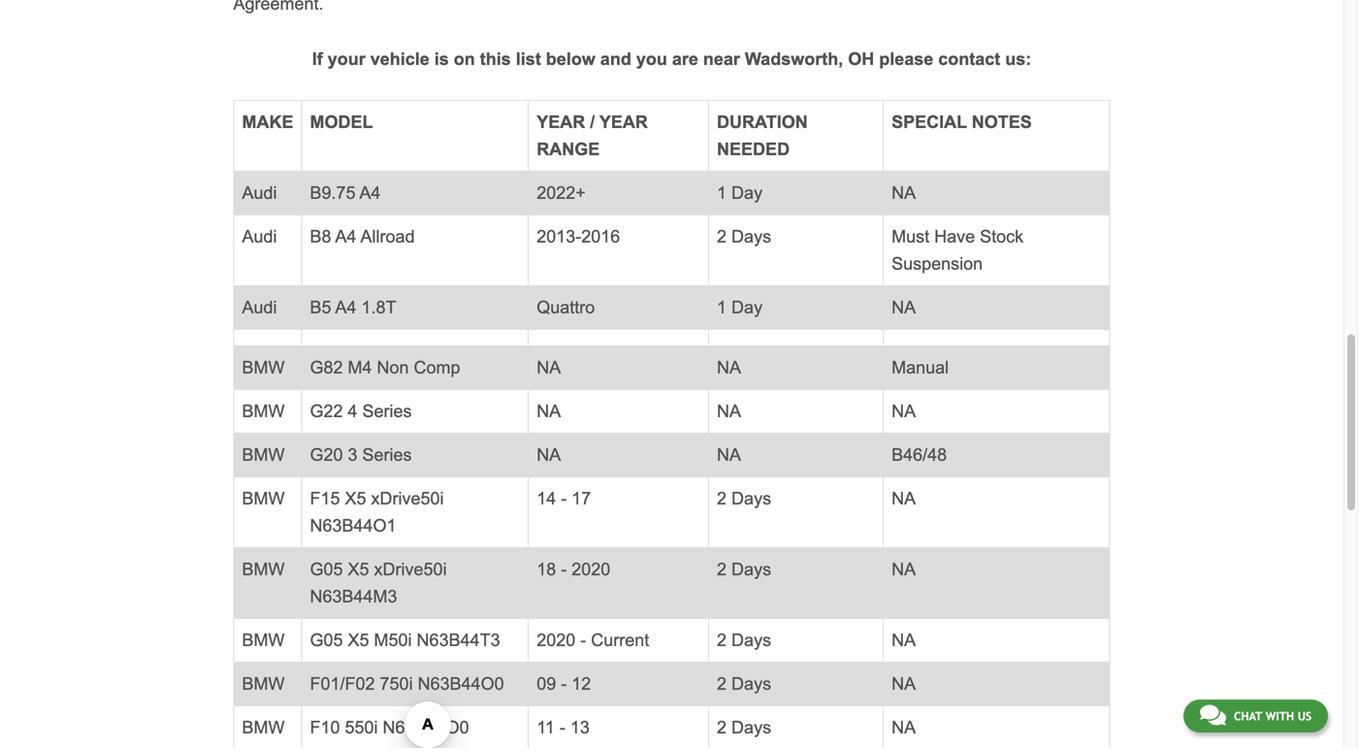 Task type: describe. For each thing, give the bounding box(es) containing it.
b9.75 a4
[[310, 183, 381, 203]]

with
[[1266, 709, 1295, 723]]

f10 550i n63b44o0
[[310, 717, 469, 737]]

you
[[636, 49, 667, 69]]

2 year from the left
[[600, 112, 648, 132]]

model
[[310, 112, 373, 132]]

g05 for g05 x5 xdrive50i n63b44m3
[[310, 559, 343, 579]]

11 - 13
[[537, 717, 590, 737]]

make
[[242, 112, 294, 132]]

13
[[571, 717, 590, 737]]

g05 for g05 x5 m50i n63b44t3
[[310, 630, 343, 650]]

audi for b8 a4 allroad
[[242, 226, 277, 246]]

g20
[[310, 445, 343, 465]]

g05 x5 xdrive50i n63b44m3
[[310, 559, 447, 606]]

days for 2020 - current
[[732, 630, 772, 650]]

g05 x5 m50i n63b44t3
[[310, 630, 500, 650]]

duration
[[717, 112, 808, 132]]

xdrive50i for n63b44o1
[[371, 488, 444, 508]]

duration needed
[[717, 112, 808, 159]]

b8
[[310, 226, 331, 246]]

2022+
[[537, 183, 586, 203]]

2013-
[[537, 226, 582, 246]]

bmw for g05 x5 m50i n63b44t3
[[242, 630, 285, 650]]

2 days for 2013-2016
[[717, 226, 772, 246]]

wadsworth,
[[745, 49, 843, 69]]

- for 09
[[561, 674, 567, 694]]

day for 2022+
[[732, 183, 763, 203]]

have
[[935, 226, 975, 246]]

notes
[[972, 112, 1032, 132]]

x5 for g05 x5 xdrive50i n63b44m3
[[348, 559, 369, 579]]

17
[[572, 488, 591, 508]]

allroad
[[361, 226, 415, 246]]

us:
[[1006, 49, 1032, 69]]

contact
[[939, 49, 1001, 69]]

please
[[879, 49, 934, 69]]

2 for 2020 - current
[[717, 630, 727, 650]]

2 days for 18 - 2020
[[717, 559, 772, 579]]

us
[[1298, 709, 1312, 723]]

current
[[591, 630, 649, 650]]

2016
[[582, 226, 620, 246]]

14 - 17
[[537, 488, 591, 508]]

11
[[537, 717, 555, 737]]

days for 09 - 12
[[732, 674, 772, 694]]

0 vertical spatial 2020
[[572, 559, 611, 579]]

550i
[[345, 717, 378, 737]]

1 vertical spatial 2020
[[537, 630, 576, 650]]

x5 for g05 x5 m50i n63b44t3
[[348, 630, 369, 650]]

oh
[[848, 49, 875, 69]]

m4
[[348, 357, 372, 377]]

2 for 14 - 17
[[717, 488, 727, 508]]

a4 for b9.75
[[360, 183, 381, 203]]

b8 a4 allroad
[[310, 226, 415, 246]]

chat with us
[[1234, 709, 1312, 723]]

a4 for b5
[[335, 297, 357, 317]]

2 days for 09 - 12
[[717, 674, 772, 694]]

f10
[[310, 717, 340, 737]]

n63b44o1
[[310, 516, 396, 535]]

non
[[377, 357, 409, 377]]

n63b44t3
[[417, 630, 500, 650]]

special notes
[[892, 112, 1032, 132]]

audi for b9.75 a4
[[242, 183, 277, 203]]

- for 18
[[561, 559, 567, 579]]

2 for 2013-2016
[[717, 226, 727, 246]]

this
[[480, 49, 511, 69]]

n63b44o0 for f10 550i n63b44o0
[[383, 717, 469, 737]]

1 day for quattro
[[717, 297, 763, 317]]

2 days for 14 - 17
[[717, 488, 772, 508]]

- for 11
[[560, 717, 566, 737]]

2 for 09 - 12
[[717, 674, 727, 694]]

/
[[590, 112, 595, 132]]

f01/f02 750i n63b44o0
[[310, 674, 504, 694]]

must have stock suspension
[[892, 226, 1024, 273]]

special
[[892, 112, 967, 132]]

18
[[537, 559, 556, 579]]

days for 11 - 13
[[732, 717, 772, 737]]

2 for 11 - 13
[[717, 717, 727, 737]]

range
[[537, 139, 600, 159]]

and
[[600, 49, 632, 69]]

n63b44o0 for f01/f02 750i n63b44o0
[[418, 674, 504, 694]]

g82
[[310, 357, 343, 377]]

on
[[454, 49, 475, 69]]



Task type: vqa. For each thing, say whether or not it's contained in the screenshot.
Site Security link
no



Task type: locate. For each thing, give the bounding box(es) containing it.
bmw for f15 x5 xdrive50i n63b44o1
[[242, 488, 285, 508]]

1 vertical spatial series
[[362, 445, 412, 465]]

series right 3
[[362, 445, 412, 465]]

bmw for f01/f02 750i n63b44o0
[[242, 674, 285, 694]]

1 horizontal spatial year
[[600, 112, 648, 132]]

bmw for g05 x5 xdrive50i n63b44m3
[[242, 559, 285, 579]]

g82 m4 non comp
[[310, 357, 461, 377]]

bmw for g82 m4 non comp
[[242, 357, 285, 377]]

your
[[328, 49, 366, 69]]

series for g22 4 series
[[362, 401, 412, 421]]

750i
[[380, 674, 413, 694]]

2020
[[572, 559, 611, 579], [537, 630, 576, 650]]

comments image
[[1200, 704, 1226, 727]]

g05 up the f01/f02
[[310, 630, 343, 650]]

day
[[732, 183, 763, 203], [732, 297, 763, 317]]

1 vertical spatial n63b44o0
[[383, 717, 469, 737]]

a4
[[360, 183, 381, 203], [335, 226, 357, 246], [335, 297, 357, 317]]

b5 a4 1.8t
[[310, 297, 396, 317]]

2 day from the top
[[732, 297, 763, 317]]

5 days from the top
[[732, 674, 772, 694]]

4 2 from the top
[[717, 630, 727, 650]]

comp
[[414, 357, 461, 377]]

1 for 2022+
[[717, 183, 727, 203]]

g22
[[310, 401, 343, 421]]

g05 inside g05 x5 xdrive50i n63b44m3
[[310, 559, 343, 579]]

x5 for f15 x5 xdrive50i n63b44o1
[[345, 488, 366, 508]]

year up range
[[537, 112, 585, 132]]

n63b44o0
[[418, 674, 504, 694], [383, 717, 469, 737]]

2020 right 18
[[572, 559, 611, 579]]

day for quattro
[[732, 297, 763, 317]]

chat
[[1234, 709, 1263, 723]]

1 1 day from the top
[[717, 183, 763, 203]]

- for 2020
[[581, 630, 586, 650]]

1 vertical spatial audi
[[242, 226, 277, 246]]

3 bmw from the top
[[242, 445, 285, 465]]

a4 right b8
[[335, 226, 357, 246]]

1 year from the left
[[537, 112, 585, 132]]

if your vehicle is on this list below and you are near wadsworth, oh please contact us:
[[312, 49, 1032, 69]]

18 - 2020
[[537, 559, 611, 579]]

- left 12
[[561, 674, 567, 694]]

0 vertical spatial day
[[732, 183, 763, 203]]

bmw
[[242, 357, 285, 377], [242, 401, 285, 421], [242, 445, 285, 465], [242, 488, 285, 508], [242, 559, 285, 579], [242, 630, 285, 650], [242, 674, 285, 694], [242, 717, 285, 737]]

x5 up the 'n63b44m3'
[[348, 559, 369, 579]]

audi left b5
[[242, 297, 277, 317]]

f01/f02
[[310, 674, 375, 694]]

3 2 days from the top
[[717, 559, 772, 579]]

5 bmw from the top
[[242, 559, 285, 579]]

g22 4 series
[[310, 401, 412, 421]]

6 bmw from the top
[[242, 630, 285, 650]]

1 day from the top
[[732, 183, 763, 203]]

g20 3 series
[[310, 445, 412, 465]]

year / year range
[[537, 112, 648, 159]]

2 2 days from the top
[[717, 488, 772, 508]]

bmw for f10 550i n63b44o0
[[242, 717, 285, 737]]

1
[[717, 183, 727, 203], [717, 297, 727, 317]]

3 audi from the top
[[242, 297, 277, 317]]

3 2 from the top
[[717, 559, 727, 579]]

b9.75
[[310, 183, 356, 203]]

0 vertical spatial series
[[362, 401, 412, 421]]

0 vertical spatial x5
[[345, 488, 366, 508]]

0 vertical spatial 1 day
[[717, 183, 763, 203]]

1 vertical spatial a4
[[335, 226, 357, 246]]

m50i
[[374, 630, 412, 650]]

bmw for g20 3 series
[[242, 445, 285, 465]]

f15
[[310, 488, 340, 508]]

2 1 from the top
[[717, 297, 727, 317]]

n63b44o0 down f01/f02 750i n63b44o0 on the bottom of page
[[383, 717, 469, 737]]

g05 up the 'n63b44m3'
[[310, 559, 343, 579]]

2 days for 11 - 13
[[717, 717, 772, 737]]

must
[[892, 226, 930, 246]]

6 days from the top
[[732, 717, 772, 737]]

1 vertical spatial 1 day
[[717, 297, 763, 317]]

2 days
[[717, 226, 772, 246], [717, 488, 772, 508], [717, 559, 772, 579], [717, 630, 772, 650], [717, 674, 772, 694], [717, 717, 772, 737]]

2 for 18 - 2020
[[717, 559, 727, 579]]

1 vertical spatial x5
[[348, 559, 369, 579]]

xdrive50i for n63b44m3
[[374, 559, 447, 579]]

days
[[732, 226, 772, 246], [732, 488, 772, 508], [732, 559, 772, 579], [732, 630, 772, 650], [732, 674, 772, 694], [732, 717, 772, 737]]

suspension
[[892, 254, 983, 273]]

n63b44o0 down n63b44t3
[[418, 674, 504, 694]]

4 bmw from the top
[[242, 488, 285, 508]]

stock
[[980, 226, 1024, 246]]

are
[[672, 49, 699, 69]]

series
[[362, 401, 412, 421], [362, 445, 412, 465]]

- right 11
[[560, 717, 566, 737]]

x5 up the 'n63b44o1' at the left bottom of page
[[345, 488, 366, 508]]

if
[[312, 49, 323, 69]]

0 vertical spatial 1
[[717, 183, 727, 203]]

1 vertical spatial day
[[732, 297, 763, 317]]

1 audi from the top
[[242, 183, 277, 203]]

14
[[537, 488, 556, 508]]

2 vertical spatial x5
[[348, 630, 369, 650]]

2
[[717, 226, 727, 246], [717, 488, 727, 508], [717, 559, 727, 579], [717, 630, 727, 650], [717, 674, 727, 694], [717, 717, 727, 737]]

x5 inside f15 x5 xdrive50i n63b44o1
[[345, 488, 366, 508]]

2013-2016
[[537, 226, 620, 246]]

4
[[348, 401, 358, 421]]

2 g05 from the top
[[310, 630, 343, 650]]

2 1 day from the top
[[717, 297, 763, 317]]

3 days from the top
[[732, 559, 772, 579]]

0 vertical spatial n63b44o0
[[418, 674, 504, 694]]

a4 for b8
[[335, 226, 357, 246]]

5 2 from the top
[[717, 674, 727, 694]]

needed
[[717, 139, 790, 159]]

na
[[892, 183, 916, 203], [892, 297, 916, 317], [537, 357, 561, 377], [717, 357, 741, 377], [537, 401, 561, 421], [717, 401, 741, 421], [892, 401, 916, 421], [537, 445, 561, 465], [717, 445, 741, 465], [892, 488, 916, 508], [892, 559, 916, 579], [892, 630, 916, 650], [892, 674, 916, 694], [892, 717, 916, 737]]

4 2 days from the top
[[717, 630, 772, 650]]

0 vertical spatial xdrive50i
[[371, 488, 444, 508]]

- left current
[[581, 630, 586, 650]]

4 days from the top
[[732, 630, 772, 650]]

5 2 days from the top
[[717, 674, 772, 694]]

2 series from the top
[[362, 445, 412, 465]]

1 day for 2022+
[[717, 183, 763, 203]]

09 - 12
[[537, 674, 591, 694]]

near
[[703, 49, 740, 69]]

6 2 from the top
[[717, 717, 727, 737]]

7 bmw from the top
[[242, 674, 285, 694]]

2 days from the top
[[732, 488, 772, 508]]

xdrive50i inside g05 x5 xdrive50i n63b44m3
[[374, 559, 447, 579]]

xdrive50i up the 'n63b44o1' at the left bottom of page
[[371, 488, 444, 508]]

x5 inside g05 x5 xdrive50i n63b44m3
[[348, 559, 369, 579]]

n63b44m3
[[310, 586, 397, 606]]

x5
[[345, 488, 366, 508], [348, 559, 369, 579], [348, 630, 369, 650]]

below
[[546, 49, 596, 69]]

1 1 from the top
[[717, 183, 727, 203]]

2 2 from the top
[[717, 488, 727, 508]]

vehicle
[[370, 49, 430, 69]]

- right 18
[[561, 559, 567, 579]]

series right 4
[[362, 401, 412, 421]]

2 bmw from the top
[[242, 401, 285, 421]]

- for 14
[[561, 488, 567, 508]]

audi left b8
[[242, 226, 277, 246]]

2 days for 2020 - current
[[717, 630, 772, 650]]

12
[[572, 674, 591, 694]]

3
[[348, 445, 358, 465]]

bmw for g22 4 series
[[242, 401, 285, 421]]

xdrive50i
[[371, 488, 444, 508], [374, 559, 447, 579]]

b5
[[310, 297, 331, 317]]

1 2 from the top
[[717, 226, 727, 246]]

1 day
[[717, 183, 763, 203], [717, 297, 763, 317]]

0 vertical spatial audi
[[242, 183, 277, 203]]

days for 2013-2016
[[732, 226, 772, 246]]

-
[[561, 488, 567, 508], [561, 559, 567, 579], [581, 630, 586, 650], [561, 674, 567, 694], [560, 717, 566, 737]]

2020 - current
[[537, 630, 649, 650]]

2 audi from the top
[[242, 226, 277, 246]]

a4 right b9.75
[[360, 183, 381, 203]]

a4 right b5
[[335, 297, 357, 317]]

1 for quattro
[[717, 297, 727, 317]]

xdrive50i up the 'n63b44m3'
[[374, 559, 447, 579]]

xdrive50i inside f15 x5 xdrive50i n63b44o1
[[371, 488, 444, 508]]

0 vertical spatial a4
[[360, 183, 381, 203]]

1 days from the top
[[732, 226, 772, 246]]

0 horizontal spatial year
[[537, 112, 585, 132]]

chat with us link
[[1184, 700, 1328, 733]]

0 vertical spatial g05
[[310, 559, 343, 579]]

days for 14 - 17
[[732, 488, 772, 508]]

1 g05 from the top
[[310, 559, 343, 579]]

1 vertical spatial 1
[[717, 297, 727, 317]]

audi for b5 a4 1.8t
[[242, 297, 277, 317]]

manual
[[892, 357, 949, 377]]

f15 x5 xdrive50i n63b44o1
[[310, 488, 444, 535]]

quattro
[[537, 297, 595, 317]]

1 vertical spatial xdrive50i
[[374, 559, 447, 579]]

1 vertical spatial g05
[[310, 630, 343, 650]]

days for 18 - 2020
[[732, 559, 772, 579]]

x5 left m50i
[[348, 630, 369, 650]]

1 bmw from the top
[[242, 357, 285, 377]]

1.8t
[[362, 297, 396, 317]]

audi
[[242, 183, 277, 203], [242, 226, 277, 246], [242, 297, 277, 317]]

audi down make
[[242, 183, 277, 203]]

09
[[537, 674, 556, 694]]

year right /
[[600, 112, 648, 132]]

- left 17
[[561, 488, 567, 508]]

is
[[435, 49, 449, 69]]

2020 up 09 - 12
[[537, 630, 576, 650]]

b46/48
[[892, 445, 947, 465]]

1 series from the top
[[362, 401, 412, 421]]

1 2 days from the top
[[717, 226, 772, 246]]

8 bmw from the top
[[242, 717, 285, 737]]

list
[[516, 49, 541, 69]]

6 2 days from the top
[[717, 717, 772, 737]]

2 vertical spatial audi
[[242, 297, 277, 317]]

2 vertical spatial a4
[[335, 297, 357, 317]]

series for g20 3 series
[[362, 445, 412, 465]]



